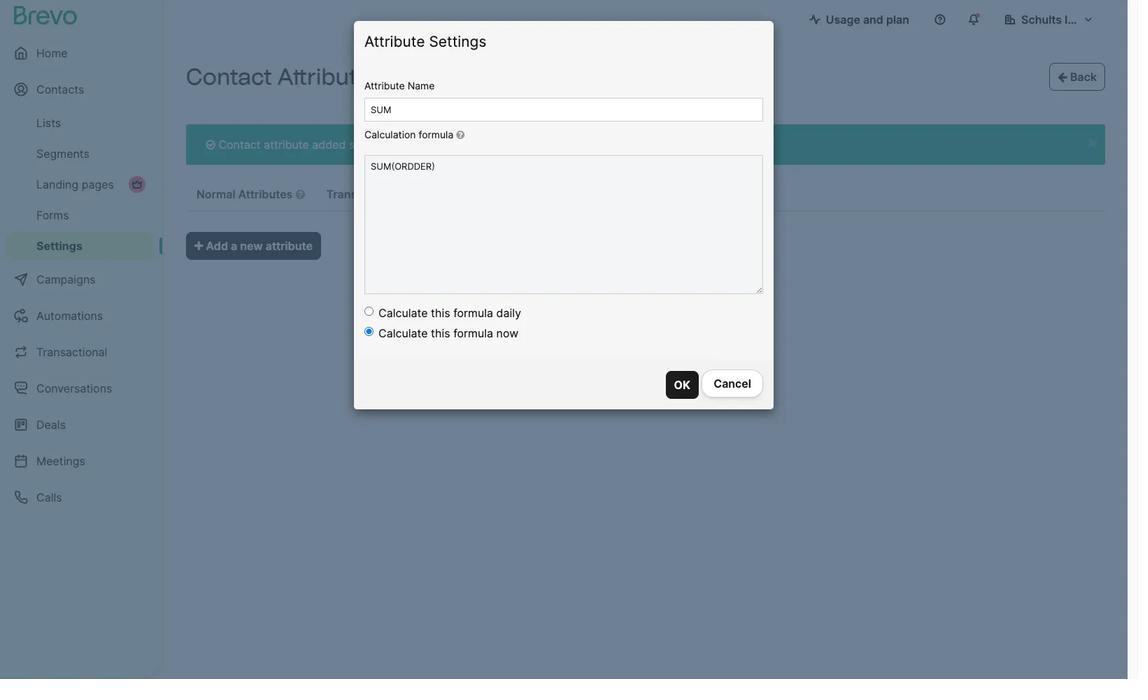 Task type: describe. For each thing, give the bounding box(es) containing it.
contact attribute added successfully.
[[215, 138, 417, 152]]

left___rvooi image
[[132, 179, 143, 190]]

schults inc button
[[993, 6, 1105, 34]]

deals link
[[6, 409, 154, 442]]

cancel button
[[702, 370, 763, 398]]

calculate this formula daily
[[378, 307, 521, 321]]

transactional for transactional attributes
[[326, 187, 400, 201]]

pages
[[82, 178, 114, 192]]

calculation formula
[[364, 129, 456, 141]]

add a new attribute link
[[186, 232, 321, 260]]

usage
[[826, 13, 860, 27]]

new
[[240, 239, 263, 253]]

campaigns
[[36, 273, 96, 287]]

forms
[[36, 208, 69, 222]]

calculate for calculate this formula daily
[[378, 307, 428, 321]]

question circle image for calculation formula
[[456, 130, 465, 140]]

plus image
[[194, 241, 203, 252]]

0 vertical spatial formula
[[419, 129, 453, 141]]

a
[[231, 239, 237, 253]]

add a new attribute
[[203, 239, 313, 253]]

1 vertical spatial attribute
[[266, 239, 313, 253]]

check circle o image
[[206, 139, 215, 150]]

conversations
[[36, 382, 112, 396]]

attribute for attribute name
[[364, 80, 405, 92]]

home link
[[6, 36, 154, 70]]

calls link
[[6, 481, 154, 515]]

schults
[[1021, 13, 1062, 27]]

settings link
[[6, 232, 154, 260]]

attribute for attribute settings
[[364, 33, 425, 50]]

name
[[408, 80, 435, 92]]

transactional for transactional
[[36, 346, 107, 360]]

this for daily
[[431, 307, 450, 321]]

landing pages
[[36, 178, 114, 192]]

attributes for normal attributes
[[238, 187, 293, 201]]

lists
[[36, 116, 61, 130]]

calculate for calculate this formula now
[[378, 327, 428, 341]]

home
[[36, 46, 68, 60]]

attribute name
[[364, 80, 435, 92]]

question circle image for normal attributes
[[295, 189, 305, 200]]

daily
[[496, 307, 521, 321]]

add
[[206, 239, 228, 253]]

contact for contact attributes
[[186, 64, 272, 90]]



Task type: locate. For each thing, give the bounding box(es) containing it.
formula
[[419, 129, 453, 141], [453, 307, 493, 321], [453, 327, 493, 341]]

landing
[[36, 178, 79, 192]]

back link
[[1049, 63, 1105, 91]]

0 vertical spatial settings
[[429, 33, 486, 50]]

1 horizontal spatial question circle image
[[456, 130, 465, 140]]

calls
[[36, 491, 62, 505]]

attributes right normal
[[238, 187, 293, 201]]

normal
[[197, 187, 235, 201]]

0 vertical spatial transactional
[[326, 187, 400, 201]]

1 vertical spatial transactional
[[36, 346, 107, 360]]

2 calculate from the top
[[378, 327, 428, 341]]

attribute
[[264, 138, 309, 152], [266, 239, 313, 253]]

None text field
[[364, 98, 763, 122]]

ok button
[[666, 371, 699, 399]]

calculation
[[364, 129, 416, 141]]

1 vertical spatial attribute
[[364, 80, 405, 92]]

automations link
[[6, 299, 154, 333]]

settings up name
[[429, 33, 486, 50]]

attribute settings
[[364, 33, 486, 50]]

lists link
[[6, 109, 154, 137]]

transactional down successfully.
[[326, 187, 400, 201]]

contacts
[[36, 83, 84, 97]]

campaigns link
[[6, 263, 154, 297]]

segments
[[36, 147, 89, 161]]

conversations link
[[6, 372, 154, 406]]

this down calculate this formula daily
[[431, 327, 450, 341]]

2 vertical spatial formula
[[453, 327, 493, 341]]

arrow left image
[[1058, 71, 1067, 83]]

attributes for contact attributes
[[277, 64, 382, 90]]

normal attributes link
[[186, 179, 316, 211]]

calculate this formula now
[[378, 327, 518, 341]]

added
[[312, 138, 346, 152]]

attribute
[[364, 33, 425, 50], [364, 80, 405, 92]]

question circle image inside normal attributes "link"
[[295, 189, 305, 200]]

transactional down automations
[[36, 346, 107, 360]]

1 horizontal spatial settings
[[429, 33, 486, 50]]

0 vertical spatial this
[[431, 307, 450, 321]]

cancel
[[714, 377, 751, 391]]

this
[[431, 307, 450, 321], [431, 327, 450, 341]]

this up calculate this formula now
[[431, 307, 450, 321]]

contact attributes
[[186, 64, 382, 90]]

plan
[[886, 13, 909, 27]]

2 this from the top
[[431, 327, 450, 341]]

contact for contact attribute added successfully.
[[219, 138, 261, 152]]

attributes for transactional attributes
[[403, 187, 457, 201]]

0 vertical spatial calculate
[[378, 307, 428, 321]]

formula up calculate this formula now
[[453, 307, 493, 321]]

calculate up calculate this formula now
[[378, 307, 428, 321]]

attributes
[[277, 64, 382, 90], [238, 187, 293, 201], [403, 187, 457, 201]]

1 vertical spatial settings
[[36, 239, 82, 253]]

landing pages link
[[6, 171, 154, 199]]

forms link
[[6, 201, 154, 229]]

meetings
[[36, 455, 85, 469]]

meetings link
[[6, 445, 154, 478]]

back
[[1067, 70, 1097, 84]]

1 vertical spatial formula
[[453, 307, 493, 321]]

formula right the calculation at the top left of page
[[419, 129, 453, 141]]

0 horizontal spatial transactional
[[36, 346, 107, 360]]

formula for now
[[453, 327, 493, 341]]

settings down forms
[[36, 239, 82, 253]]

automations
[[36, 309, 103, 323]]

1 attribute from the top
[[364, 33, 425, 50]]

transactional link
[[6, 336, 154, 369]]

now
[[496, 327, 518, 341]]

attribute up attribute name
[[364, 33, 425, 50]]

attributes inside "link"
[[238, 187, 293, 201]]

calculate
[[378, 307, 428, 321], [378, 327, 428, 341]]

successfully.
[[349, 138, 417, 152]]

formula for daily
[[453, 307, 493, 321]]

transactional attributes link
[[316, 179, 480, 211]]

ok
[[674, 378, 690, 392]]

settings
[[429, 33, 486, 50], [36, 239, 82, 253]]

Enter the formula to calculate like SUM[ORDER_VALUE,ORDER_DATE,>,NOW(-30)] or COUNT[ORDER_ID] text field
[[364, 155, 763, 295]]

attributes up added
[[277, 64, 382, 90]]

0 horizontal spatial question circle image
[[295, 189, 305, 200]]

0 vertical spatial attribute
[[264, 138, 309, 152]]

0 vertical spatial question circle image
[[456, 130, 465, 140]]

usage and plan button
[[798, 6, 921, 34]]

contact
[[186, 64, 272, 90], [219, 138, 261, 152]]

0 vertical spatial contact
[[186, 64, 272, 90]]

calculate down calculate this formula daily
[[378, 327, 428, 341]]

question circle image
[[456, 130, 465, 140], [295, 189, 305, 200]]

inc
[[1065, 13, 1081, 27]]

2 attribute from the top
[[364, 80, 405, 92]]

segments link
[[6, 140, 154, 168]]

formula down calculate this formula daily
[[453, 327, 493, 341]]

attribute left added
[[264, 138, 309, 152]]

usage and plan
[[826, 13, 909, 27]]

and
[[863, 13, 883, 27]]

normal attributes
[[197, 187, 295, 201]]

attributes down the calculation formula
[[403, 187, 457, 201]]

0 horizontal spatial settings
[[36, 239, 82, 253]]

1 horizontal spatial transactional
[[326, 187, 400, 201]]

contacts link
[[6, 73, 154, 106]]

0 vertical spatial attribute
[[364, 33, 425, 50]]

1 vertical spatial contact
[[219, 138, 261, 152]]

transactional
[[326, 187, 400, 201], [36, 346, 107, 360]]

attribute right the new on the top
[[266, 239, 313, 253]]

this for now
[[431, 327, 450, 341]]

1 vertical spatial question circle image
[[295, 189, 305, 200]]

1 vertical spatial this
[[431, 327, 450, 341]]

1 calculate from the top
[[378, 307, 428, 321]]

schults inc
[[1021, 13, 1081, 27]]

attribute left name
[[364, 80, 405, 92]]

deals
[[36, 418, 66, 432]]

None radio
[[364, 307, 374, 316], [364, 328, 374, 337], [364, 307, 374, 316], [364, 328, 374, 337]]

transactional attributes
[[326, 187, 460, 201]]

1 this from the top
[[431, 307, 450, 321]]

1 vertical spatial calculate
[[378, 327, 428, 341]]



Task type: vqa. For each thing, say whether or not it's contained in the screenshot.
Attribute Name's Attribute
yes



